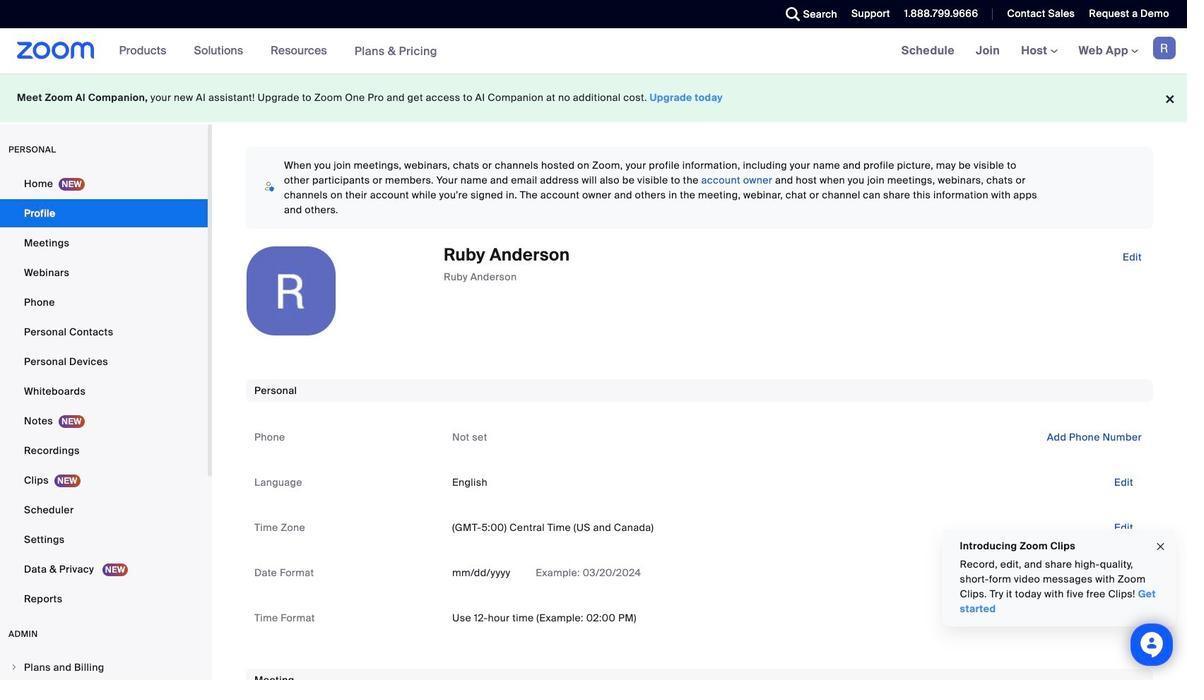 Task type: vqa. For each thing, say whether or not it's contained in the screenshot.
profile picture
yes



Task type: describe. For each thing, give the bounding box(es) containing it.
right image
[[10, 664, 18, 672]]

close image
[[1156, 539, 1167, 555]]

user photo image
[[247, 247, 336, 336]]

profile picture image
[[1154, 37, 1176, 59]]

personal menu menu
[[0, 170, 208, 615]]



Task type: locate. For each thing, give the bounding box(es) containing it.
banner
[[0, 28, 1187, 74]]

zoom logo image
[[17, 42, 94, 59]]

meetings navigation
[[891, 28, 1187, 74]]

edit user photo image
[[280, 285, 303, 298]]

product information navigation
[[109, 28, 448, 74]]

menu item
[[0, 655, 208, 681]]

footer
[[0, 74, 1187, 122]]



